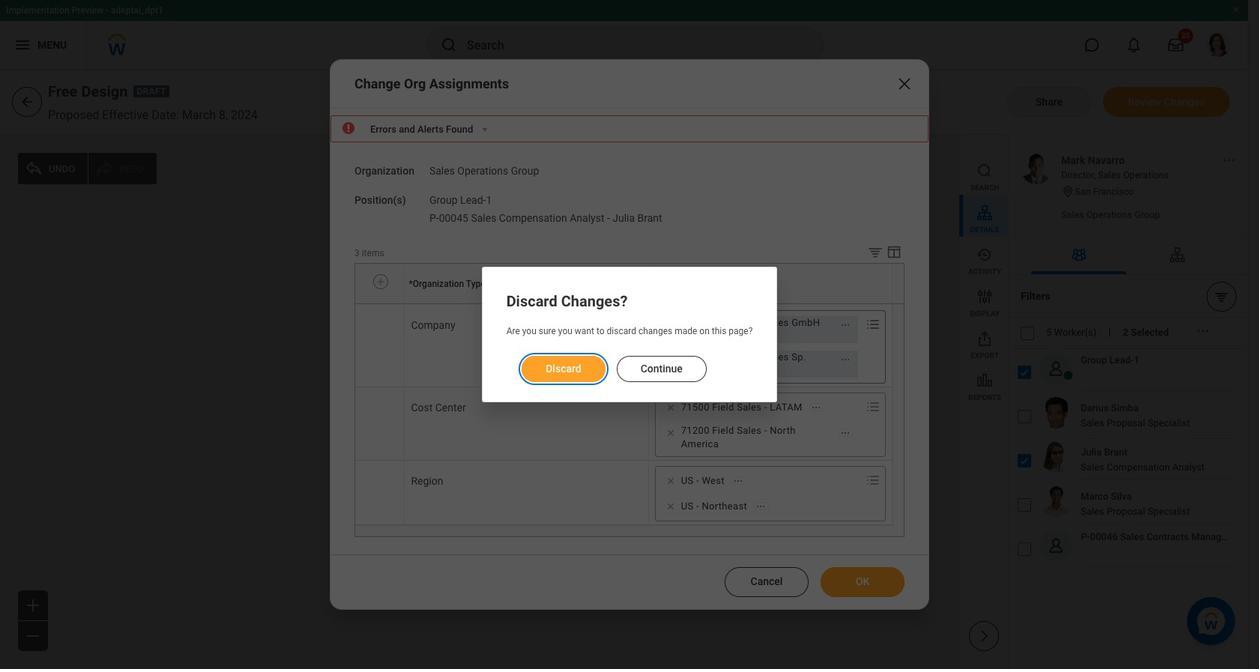 Task type: locate. For each thing, give the bounding box(es) containing it.
proposal down simba on the bottom of the page
[[1107, 418, 1146, 429]]

sales down location icon
[[1062, 209, 1085, 220]]

4 x small image from the top
[[663, 474, 678, 489]]

user image down 5 worker(s)
[[1047, 359, 1066, 379]]

0 horizontal spatial brant
[[638, 212, 663, 224]]

*
[[409, 279, 413, 289]]

us - northeast
[[681, 501, 748, 512]]

us - west
[[681, 476, 725, 487]]

redo button
[[89, 153, 157, 184]]

francisco down mark navarro director, sales operations
[[1094, 186, 1134, 197]]

p- down marco
[[1081, 532, 1091, 543]]

global inside global modern services sp. z.o.o. (poland)
[[681, 352, 710, 363]]

1
[[486, 194, 492, 206], [1134, 355, 1140, 366]]

related actions image
[[841, 320, 851, 331], [1196, 324, 1211, 339], [841, 355, 851, 365], [841, 428, 851, 439], [756, 502, 766, 512]]

2 modern from the top
[[713, 352, 748, 363]]

0 horizontal spatial related actions image
[[733, 476, 744, 487]]

1 vertical spatial modern
[[713, 352, 748, 363]]

related actions image inside us - west, press delete to clear value. option
[[733, 476, 744, 487]]

compensation inside julia brant sales compensation analyst
[[1107, 462, 1171, 473]]

sales
[[430, 165, 455, 177], [1098, 169, 1121, 181], [536, 208, 560, 219], [1062, 209, 1085, 220], [471, 212, 497, 224], [737, 402, 762, 413], [1081, 418, 1105, 429], [737, 425, 762, 437], [1081, 462, 1105, 473], [1081, 506, 1105, 517], [1121, 532, 1145, 543]]

us - northeast element
[[681, 500, 748, 514]]

items selected for proposed organizations list box containing global modern services gmbh (austria)
[[656, 314, 863, 381]]

services inside 'global modern services gmbh (austria)'
[[751, 317, 789, 329]]

compensation inside 'element'
[[499, 212, 567, 224]]

x small image left (austria)
[[663, 318, 678, 333]]

plus image up minus icon
[[24, 597, 42, 615]]

1 vertical spatial 5
[[1047, 327, 1052, 339]]

1 vertical spatial p-
[[1081, 532, 1091, 543]]

operations
[[458, 165, 509, 177], [1124, 169, 1170, 181], [563, 208, 610, 219], [1087, 209, 1133, 220]]

0 horizontal spatial 1
[[486, 194, 492, 206]]

1 vertical spatial group lead-1
[[1081, 355, 1140, 366]]

compensation up silva
[[1107, 462, 1171, 473]]

proposal inside darius simba sales proposal specialist
[[1107, 418, 1146, 429]]

alerts
[[418, 124, 444, 135]]

0 horizontal spatial julia
[[613, 212, 635, 224]]

x small image for global modern services sp. z.o.o. (poland)
[[663, 353, 678, 368]]

x small image left us - west element
[[663, 474, 678, 489]]

you right sure
[[558, 327, 573, 337]]

1 horizontal spatial francisco
[[1094, 186, 1134, 197]]

1 down 2 selected
[[1134, 355, 1140, 366]]

1 vertical spatial san francisco
[[547, 227, 603, 237]]

services
[[751, 317, 789, 329], [751, 352, 789, 363]]

plus image down items
[[375, 275, 386, 288]]

menu containing search
[[960, 135, 1009, 405]]

3 row element from the top
[[355, 387, 893, 461]]

p- down group lead-1 'element'
[[430, 212, 439, 224]]

p-
[[430, 212, 439, 224], [1081, 532, 1091, 543]]

review changes button
[[1104, 87, 1230, 117]]

sales operations group up group lead-1 'element'
[[430, 165, 539, 177]]

francisco
[[1094, 186, 1134, 197], [564, 227, 603, 237]]

san francisco down "items selected" 'list'
[[547, 227, 603, 237]]

1 prompts image from the top
[[865, 316, 883, 334]]

san down director,
[[1075, 186, 1091, 197]]

sales up group lead-1 'element'
[[430, 165, 455, 177]]

4 row element from the top
[[355, 461, 893, 525]]

0 horizontal spatial san
[[547, 227, 562, 237]]

1 us from the top
[[681, 476, 694, 487]]

* organization type
[[409, 279, 486, 289]]

x small image for global modern services gmbh (austria)
[[663, 318, 678, 333]]

0 vertical spatial group lead-1
[[430, 194, 492, 206]]

0 horizontal spatial group lead-1
[[430, 194, 492, 206]]

mark navarro director, sales operations
[[1062, 154, 1170, 181]]

changes?
[[561, 293, 628, 311]]

org
[[404, 76, 426, 91]]

0 vertical spatial lead-
[[460, 194, 486, 206]]

group lead-1
[[430, 194, 492, 206], [1081, 355, 1140, 366]]

global modern services gmbh (austria), press delete to clear value. option
[[660, 317, 859, 344]]

0 vertical spatial compensation
[[499, 212, 567, 224]]

x small image inside global modern services gmbh (austria), press delete to clear value. option
[[663, 318, 678, 333]]

julia inside 'element'
[[613, 212, 635, 224]]

1 vertical spatial lead-
[[1110, 355, 1134, 366]]

0 vertical spatial field
[[713, 402, 735, 413]]

marco
[[1081, 491, 1109, 502]]

inbox large image
[[1169, 37, 1184, 52]]

sales operations group up 0 at the top left of page
[[536, 208, 639, 219]]

0 vertical spatial specialist
[[1148, 418, 1190, 429]]

2
[[1123, 327, 1129, 339]]

related actions image right gmbh
[[841, 320, 851, 331]]

0 horizontal spatial san francisco
[[547, 227, 603, 237]]

organization up position(s)
[[355, 165, 415, 177]]

2 specialist from the top
[[1148, 506, 1190, 517]]

preview
[[72, 5, 104, 16]]

sales right 00045
[[471, 212, 497, 224]]

reports
[[969, 394, 1002, 402]]

1 horizontal spatial san francisco
[[1075, 186, 1134, 197]]

2 prompts image from the top
[[865, 472, 883, 490]]

1 vertical spatial field
[[713, 425, 735, 437]]

prompts image
[[865, 316, 883, 334], [865, 472, 883, 490]]

san
[[1075, 186, 1091, 197], [547, 227, 562, 237]]

0 vertical spatial proposal
[[1107, 418, 1146, 429]]

2 us from the top
[[681, 501, 694, 512]]

organization left 'type'
[[413, 279, 464, 289]]

position(s)
[[355, 194, 406, 206]]

00045
[[439, 212, 469, 224]]

5 for 5 worker(s)
[[1047, 327, 1052, 339]]

1 vertical spatial proposal
[[1107, 506, 1146, 517]]

1 horizontal spatial lead-
[[1110, 355, 1134, 366]]

san down p-00045 sales compensation analyst - julia brant
[[547, 227, 562, 237]]

change org assignments dialog
[[330, 59, 930, 610]]

user image left 00046
[[1047, 536, 1066, 556]]

1 inside 'element'
[[486, 194, 492, 206]]

tab list
[[1009, 235, 1249, 275]]

you right are
[[522, 327, 537, 337]]

71500 field sales - latam
[[681, 402, 803, 413]]

are you sure you want to discard changes made on this page?
[[507, 327, 753, 337]]

2 vertical spatial items selected for proposed organizations list box
[[656, 470, 863, 519]]

1 specialist from the top
[[1148, 418, 1190, 429]]

0 vertical spatial prompts image
[[865, 316, 883, 334]]

0 horizontal spatial plus image
[[24, 597, 42, 615]]

gmbh
[[792, 317, 820, 329]]

us - northeast, press delete to clear value. option
[[660, 498, 774, 516]]

1 vertical spatial prompts image
[[865, 472, 883, 490]]

errors and alerts found
[[370, 124, 473, 135]]

sales down 71500 field sales - latam, press delete to clear value. option
[[737, 425, 762, 437]]

discard down sure
[[546, 363, 581, 375]]

global
[[681, 317, 710, 329], [681, 352, 710, 363]]

analyst inside julia brant sales compensation analyst
[[1173, 462, 1205, 473]]

close environment banner image
[[1232, 5, 1241, 14]]

field inside the 71200 field sales - north america
[[713, 425, 735, 437]]

1 vertical spatial francisco
[[564, 227, 603, 237]]

1 horizontal spatial compensation
[[1107, 462, 1171, 473]]

|
[[1109, 327, 1111, 339]]

0 vertical spatial 5
[[623, 249, 628, 259]]

group lead-1 down |
[[1081, 355, 1140, 366]]

profile logan mcneil element
[[1197, 28, 1239, 61]]

brant
[[638, 212, 663, 224], [1105, 447, 1128, 458]]

details
[[971, 226, 1000, 234]]

5 up changes?
[[623, 249, 628, 259]]

x small image inside 71500 field sales - latam, press delete to clear value. option
[[663, 401, 678, 416]]

2 vertical spatial related actions image
[[733, 476, 744, 487]]

1 row element from the top
[[355, 264, 896, 304]]

field up america at bottom right
[[713, 425, 735, 437]]

modern inside 'global modern services gmbh (austria)'
[[713, 317, 748, 329]]

are
[[507, 327, 520, 337]]

toolbar
[[856, 244, 905, 263]]

page?
[[729, 327, 753, 337]]

specialist inside marco silva sales proposal specialist
[[1148, 506, 1190, 517]]

related actions image
[[1222, 153, 1237, 168], [811, 403, 822, 413], [733, 476, 744, 487]]

2 items selected for proposed organizations list box from the top
[[656, 396, 863, 455]]

1 horizontal spatial 5
[[1047, 327, 1052, 339]]

1 horizontal spatial analyst
[[1173, 462, 1205, 473]]

prompts image right gmbh
[[865, 316, 883, 334]]

0 vertical spatial user image
[[1047, 359, 1066, 379]]

lead- up 00045
[[460, 194, 486, 206]]

sales inside julia brant sales compensation analyst
[[1081, 462, 1105, 473]]

cost
[[411, 402, 433, 414]]

share button
[[1008, 87, 1092, 117]]

x small image left 71500 at the bottom right of page
[[663, 401, 678, 416]]

1 horizontal spatial plus image
[[375, 275, 386, 288]]

sales operations group element
[[430, 162, 539, 177]]

select to filter grid data image
[[868, 244, 884, 260]]

0 horizontal spatial you
[[522, 327, 537, 337]]

filter image
[[1215, 289, 1230, 304]]

services left gmbh
[[751, 317, 789, 329]]

related actions image inside 71500 field sales - latam, press delete to clear value. option
[[811, 403, 822, 413]]

francisco down "items selected" 'list'
[[564, 227, 603, 237]]

modern right on
[[713, 317, 748, 329]]

us down us - west element
[[681, 501, 694, 512]]

sales inside the 71200 field sales - north america
[[737, 425, 762, 437]]

prompts image down prompts icon
[[865, 472, 883, 490]]

0 vertical spatial analyst
[[570, 212, 605, 224]]

1 services from the top
[[751, 317, 789, 329]]

0 vertical spatial services
[[751, 317, 789, 329]]

services for sp.
[[751, 352, 789, 363]]

0 vertical spatial 1
[[486, 194, 492, 206]]

1 vertical spatial services
[[751, 352, 789, 363]]

proposal
[[1107, 418, 1146, 429], [1107, 506, 1146, 517]]

us left west
[[681, 476, 694, 487]]

71200 field sales - north america, press delete to clear value. option
[[660, 425, 859, 452]]

items selected for proposed organizations list box
[[656, 314, 863, 381], [656, 396, 863, 455], [656, 470, 863, 519]]

1 you from the left
[[522, 327, 537, 337]]

discard changes?
[[507, 293, 628, 311]]

x small image inside us - west, press delete to clear value. option
[[663, 474, 678, 489]]

0 vertical spatial modern
[[713, 317, 748, 329]]

1 horizontal spatial p-
[[1081, 532, 1091, 543]]

x small image left z.o.o.
[[663, 353, 678, 368]]

brant inside julia brant sales compensation analyst
[[1105, 447, 1128, 458]]

2 row element from the top
[[355, 305, 893, 387]]

items selected for proposed organizations list box containing 71500 field sales - latam
[[656, 396, 863, 455]]

specialist up contracts on the right bottom
[[1148, 506, 1190, 517]]

prompts image
[[865, 398, 883, 416]]

sales inside mark navarro director, sales operations
[[1098, 169, 1121, 181]]

sales inside darius simba sales proposal specialist
[[1081, 418, 1105, 429]]

and
[[399, 124, 415, 135]]

analyst
[[570, 212, 605, 224], [1173, 462, 1205, 473]]

- inside the 71200 field sales - north america
[[765, 425, 768, 437]]

0 vertical spatial julia
[[613, 212, 635, 224]]

change
[[355, 76, 401, 91]]

region containing discard
[[507, 344, 753, 384]]

group lead-1 inside "items selected" 'list'
[[430, 194, 492, 206]]

analyst inside 'element'
[[570, 212, 605, 224]]

5 left worker(s)
[[1047, 327, 1052, 339]]

1 vertical spatial items selected for proposed organizations list box
[[656, 396, 863, 455]]

0 vertical spatial organization
[[355, 165, 415, 177]]

0 vertical spatial global
[[681, 317, 710, 329]]

0 vertical spatial plus image
[[375, 275, 386, 288]]

global up (austria)
[[681, 317, 710, 329]]

related actions image right north
[[841, 428, 851, 439]]

row element
[[355, 264, 896, 304], [355, 305, 893, 387], [355, 387, 893, 461], [355, 461, 893, 525]]

p-00045 sales compensation analyst - julia brant element
[[430, 209, 663, 224]]

effective
[[102, 108, 149, 122]]

chevron right image
[[977, 629, 992, 644]]

undo r image
[[95, 160, 113, 178]]

lead- down 2
[[1110, 355, 1134, 366]]

discard inside button
[[546, 363, 581, 375]]

menu
[[960, 135, 1009, 405]]

services left sp.
[[751, 352, 789, 363]]

x small image for us - northeast
[[663, 499, 678, 514]]

2 services from the top
[[751, 352, 789, 363]]

related actions image right sp.
[[841, 355, 851, 365]]

us for us - west
[[681, 476, 694, 487]]

related actions image inside 71200 field sales - north america, press delete to clear value. option
[[841, 428, 851, 439]]

2 global from the top
[[681, 352, 710, 363]]

0
[[548, 249, 553, 259]]

sales up 0 at the top left of page
[[536, 208, 560, 219]]

0 horizontal spatial lead-
[[460, 194, 486, 206]]

1 horizontal spatial julia
[[1081, 447, 1102, 458]]

implementation
[[6, 5, 69, 16]]

1 vertical spatial global
[[681, 352, 710, 363]]

5
[[623, 249, 628, 259], [1047, 327, 1052, 339]]

compensation
[[499, 212, 567, 224], [1107, 462, 1171, 473]]

lead-
[[460, 194, 486, 206], [1110, 355, 1134, 366]]

sales up marco
[[1081, 462, 1105, 473]]

1 vertical spatial julia
[[1081, 447, 1102, 458]]

x small image for 71500 field sales - latam
[[663, 401, 678, 416]]

proposal down silva
[[1107, 506, 1146, 517]]

1 field from the top
[[713, 402, 735, 413]]

sales down marco
[[1081, 506, 1105, 517]]

2 proposal from the top
[[1107, 506, 1146, 517]]

items
[[362, 248, 384, 259]]

arrow left image
[[19, 94, 34, 109]]

proposed
[[48, 108, 99, 122]]

2 x small image from the top
[[663, 353, 678, 368]]

related actions image for us - west
[[733, 476, 744, 487]]

1 vertical spatial discard
[[546, 363, 581, 375]]

0 horizontal spatial 5
[[623, 249, 628, 259]]

san francisco down mark navarro director, sales operations
[[1075, 186, 1134, 197]]

5 x small image from the top
[[663, 499, 678, 514]]

1 horizontal spatial brant
[[1105, 447, 1128, 458]]

0 horizontal spatial analyst
[[570, 212, 605, 224]]

specialist inside darius simba sales proposal specialist
[[1148, 418, 1190, 429]]

services inside global modern services sp. z.o.o. (poland)
[[751, 352, 789, 363]]

x small image
[[663, 318, 678, 333], [663, 353, 678, 368], [663, 401, 678, 416], [663, 474, 678, 489], [663, 499, 678, 514]]

2 user image from the top
[[1047, 536, 1066, 556]]

search
[[971, 184, 1000, 192]]

west
[[702, 476, 725, 487]]

modern for (austria)
[[713, 317, 748, 329]]

5 for 5
[[623, 249, 628, 259]]

proposal inside marco silva sales proposal specialist
[[1107, 506, 1146, 517]]

specialist up julia brant sales compensation analyst
[[1148, 418, 1190, 429]]

1 vertical spatial related actions image
[[811, 403, 822, 413]]

x small image down us - west, press delete to clear value. option
[[663, 499, 678, 514]]

2 you from the left
[[558, 327, 573, 337]]

3 items selected for proposed organizations list box from the top
[[656, 470, 863, 519]]

change org assignments
[[355, 76, 509, 91]]

sales inside 'element'
[[471, 212, 497, 224]]

3 x small image from the top
[[663, 401, 678, 416]]

us
[[681, 476, 694, 487], [681, 501, 694, 512]]

1 horizontal spatial related actions image
[[811, 403, 822, 413]]

you
[[522, 327, 537, 337], [558, 327, 573, 337]]

row element containing cost center
[[355, 387, 893, 461]]

1 down sales operations group element
[[486, 194, 492, 206]]

items selected for proposed organizations list box containing us - west
[[656, 470, 863, 519]]

1 vertical spatial compensation
[[1107, 462, 1171, 473]]

1 horizontal spatial you
[[558, 327, 573, 337]]

lead- inside group lead-1 'element'
[[460, 194, 486, 206]]

center
[[435, 402, 466, 414]]

x small image inside us - northeast, press delete to clear value. option
[[663, 499, 678, 514]]

changes
[[639, 327, 673, 337]]

71200 field sales - north america element
[[681, 425, 832, 452]]

exclamation image
[[342, 123, 354, 134]]

global inside 'global modern services gmbh (austria)'
[[681, 317, 710, 329]]

review changes
[[1128, 96, 1206, 108]]

sales down darius
[[1081, 418, 1105, 429]]

1 horizontal spatial san
[[1075, 186, 1091, 197]]

region
[[507, 344, 753, 384]]

x small image inside global modern services sp. z.o.o. (poland), press delete to clear value. 'option'
[[663, 353, 678, 368]]

region
[[411, 476, 443, 487]]

8,
[[219, 108, 228, 122]]

0 vertical spatial us
[[681, 476, 694, 487]]

proposal for darius simba
[[1107, 418, 1146, 429]]

00046
[[1091, 532, 1118, 543]]

2024
[[231, 108, 258, 122]]

3 items
[[355, 248, 384, 259]]

2 horizontal spatial related actions image
[[1222, 153, 1237, 168]]

julia brant sales compensation analyst
[[1081, 447, 1205, 473]]

user image for group lead-1
[[1047, 359, 1066, 379]]

related actions image for -
[[841, 428, 851, 439]]

julia
[[613, 212, 635, 224], [1081, 447, 1102, 458]]

user image
[[1047, 359, 1066, 379], [1047, 536, 1066, 556]]

1 modern from the top
[[713, 317, 748, 329]]

2 field from the top
[[713, 425, 735, 437]]

modern up (poland)
[[713, 352, 748, 363]]

0 vertical spatial brant
[[638, 212, 663, 224]]

plus image
[[375, 275, 386, 288], [24, 597, 42, 615]]

discard for discard changes?
[[507, 293, 558, 311]]

global up z.o.o.
[[681, 352, 710, 363]]

1 proposal from the top
[[1107, 418, 1146, 429]]

modern
[[713, 317, 748, 329], [713, 352, 748, 363]]

field
[[713, 402, 735, 413], [713, 425, 735, 437]]

0 horizontal spatial p-
[[430, 212, 439, 224]]

1 vertical spatial san
[[547, 227, 562, 237]]

1 items selected for proposed organizations list box from the top
[[656, 314, 863, 381]]

0 vertical spatial p-
[[430, 212, 439, 224]]

1 horizontal spatial 1
[[1134, 355, 1140, 366]]

prompts image for company
[[865, 316, 883, 334]]

p-00045 sales compensation analyst - julia brant
[[430, 212, 663, 224]]

0 vertical spatial related actions image
[[1222, 153, 1237, 168]]

0 horizontal spatial compensation
[[499, 212, 567, 224]]

sales operations group inside change org assignments dialog
[[430, 165, 539, 177]]

0 vertical spatial francisco
[[1094, 186, 1134, 197]]

1 x small image from the top
[[663, 318, 678, 333]]

1 vertical spatial user image
[[1047, 536, 1066, 556]]

1 user image from the top
[[1047, 359, 1066, 379]]

sales down the navarro
[[1098, 169, 1121, 181]]

1 vertical spatial 1
[[1134, 355, 1140, 366]]

company
[[411, 320, 456, 332]]

compensation up 0 at the top left of page
[[499, 212, 567, 224]]

org chart image
[[1169, 246, 1187, 264]]

discard up sure
[[507, 293, 558, 311]]

0 vertical spatial items selected for proposed organizations list box
[[656, 314, 863, 381]]

sp.
[[792, 352, 806, 363]]

1 vertical spatial analyst
[[1173, 462, 1205, 473]]

modern inside global modern services sp. z.o.o. (poland)
[[713, 352, 748, 363]]

1 vertical spatial us
[[681, 501, 694, 512]]

1 vertical spatial organization
[[413, 279, 464, 289]]

1 global from the top
[[681, 317, 710, 329]]

draft
[[137, 87, 166, 97]]

simba
[[1112, 403, 1139, 414]]

0 vertical spatial discard
[[507, 293, 558, 311]]

0 vertical spatial san
[[1075, 186, 1091, 197]]

related actions image for gmbh
[[841, 320, 851, 331]]

p- inside 'element'
[[430, 212, 439, 224]]

group lead-1 up 00045
[[430, 194, 492, 206]]

1 vertical spatial brant
[[1105, 447, 1128, 458]]

1 vertical spatial specialist
[[1148, 506, 1190, 517]]

field right 71500 at the bottom right of page
[[713, 402, 735, 413]]



Task type: vqa. For each thing, say whether or not it's contained in the screenshot.
"Selection" associated with Selection 'A - Z'
no



Task type: describe. For each thing, give the bounding box(es) containing it.
this
[[712, 327, 727, 337]]

71500
[[681, 402, 710, 413]]

free design
[[48, 82, 128, 100]]

darius
[[1081, 403, 1109, 414]]

marco silva sales proposal specialist
[[1081, 491, 1190, 517]]

made
[[675, 327, 698, 337]]

minus image
[[24, 628, 42, 646]]

search image
[[440, 36, 458, 54]]

click to view/edit grid preferences image
[[886, 244, 903, 260]]

implementation preview -   adeptai_dpt1 banner
[[0, 0, 1248, 69]]

(poland)
[[709, 365, 748, 377]]

compensation for brant
[[1107, 462, 1171, 473]]

undo l image
[[25, 160, 43, 178]]

71200 field sales - north america
[[681, 425, 796, 450]]

adeptai_dpt1
[[111, 5, 163, 16]]

redo
[[119, 163, 144, 174]]

items selected for proposed organizations list box for company
[[656, 314, 863, 381]]

global modern services sp. z.o.o. (poland), press delete to clear value. option
[[660, 351, 859, 378]]

(austria)
[[681, 331, 721, 342]]

global for (austria)
[[681, 317, 710, 329]]

darius simba sales proposal specialist
[[1081, 403, 1190, 429]]

toolbar inside change org assignments dialog
[[856, 244, 905, 263]]

navarro
[[1088, 154, 1125, 166]]

brant inside p-00045 sales compensation analyst - julia brant 'element'
[[638, 212, 663, 224]]

discard changes? dialog
[[482, 267, 778, 402]]

sure
[[539, 327, 556, 337]]

display
[[970, 310, 1000, 318]]

notifications large image
[[1127, 37, 1142, 52]]

analyst for julia brant sales compensation analyst
[[1173, 462, 1205, 473]]

us - west element
[[681, 475, 725, 488]]

sales right 00046
[[1121, 532, 1145, 543]]

specialist for darius simba sales proposal specialist
[[1148, 418, 1190, 429]]

(unfille
[[1233, 532, 1260, 543]]

5 worker(s)
[[1047, 327, 1097, 339]]

compensation for 00045
[[499, 212, 567, 224]]

assignments
[[429, 76, 509, 91]]

cost center
[[411, 402, 466, 414]]

services for gmbh
[[751, 317, 789, 329]]

operations inside change org assignments dialog
[[458, 165, 509, 177]]

x image
[[896, 75, 914, 93]]

on
[[700, 327, 710, 337]]

group lead-1 element
[[430, 191, 492, 206]]

group inside group lead-1 'element'
[[430, 194, 458, 206]]

1 vertical spatial plus image
[[24, 597, 42, 615]]

z.o.o.
[[681, 365, 706, 377]]

manager
[[1192, 532, 1231, 543]]

related actions image for 71500 field sales - latam
[[811, 403, 822, 413]]

activity
[[969, 268, 1002, 276]]

contact card matrix manager image
[[1070, 246, 1088, 264]]

selected
[[1131, 327, 1169, 339]]

latam
[[770, 402, 803, 413]]

proposed effective date: march 8, 2024
[[48, 108, 258, 122]]

analyst for p-00045 sales compensation analyst - julia brant
[[570, 212, 605, 224]]

global modern services gmbh (austria) element
[[681, 317, 832, 344]]

found
[[446, 124, 473, 135]]

x small image
[[663, 426, 678, 441]]

us - west, press delete to clear value. option
[[660, 473, 751, 490]]

user image for p-00046 sales contracts manager (unfille
[[1047, 536, 1066, 556]]

share
[[1036, 96, 1063, 108]]

want
[[575, 327, 595, 337]]

discard for discard
[[546, 363, 581, 375]]

sales up 71200 field sales - north america element at bottom
[[737, 402, 762, 413]]

modern for z.o.o.
[[713, 352, 748, 363]]

region inside discard changes? dialog
[[507, 344, 753, 384]]

specialist for marco silva sales proposal specialist
[[1148, 506, 1190, 517]]

row element containing company
[[355, 305, 893, 387]]

global modern services sp. z.o.o. (poland) element
[[681, 351, 832, 378]]

discard button
[[522, 356, 606, 382]]

related actions image right northeast on the bottom of page
[[756, 502, 766, 512]]

undo button
[[18, 153, 88, 184]]

global modern services sp. z.o.o. (poland)
[[681, 352, 806, 377]]

operations inside mark navarro director, sales operations
[[1124, 169, 1170, 181]]

organization inside row element
[[413, 279, 464, 289]]

changes
[[1165, 96, 1206, 108]]

0 vertical spatial san francisco
[[1075, 186, 1134, 197]]

items selected list
[[430, 191, 687, 226]]

filters
[[1021, 290, 1051, 302]]

p- for 00046
[[1081, 532, 1091, 543]]

mark
[[1062, 154, 1086, 166]]

field for 71200
[[713, 425, 735, 437]]

review
[[1128, 96, 1162, 108]]

northeast
[[702, 501, 748, 512]]

x small image for us - west
[[663, 474, 678, 489]]

america
[[681, 439, 719, 450]]

location image
[[1062, 185, 1075, 199]]

3
[[355, 248, 360, 259]]

contracts
[[1147, 532, 1190, 543]]

1 horizontal spatial group lead-1
[[1081, 355, 1140, 366]]

silva
[[1111, 491, 1132, 502]]

north
[[770, 425, 796, 437]]

global modern services gmbh (austria)
[[681, 317, 820, 342]]

field for 71500
[[713, 402, 735, 413]]

worker(s)
[[1055, 327, 1097, 339]]

director,
[[1062, 169, 1096, 181]]

design
[[81, 82, 128, 100]]

related actions image for sp.
[[841, 355, 851, 365]]

71500 field sales - latam, press delete to clear value. option
[[660, 399, 829, 417]]

p-00046 sales contracts manager (unfille
[[1081, 532, 1260, 543]]

implementation preview -   adeptai_dpt1
[[6, 5, 163, 16]]

group inside sales operations group element
[[511, 165, 539, 177]]

sales operations group down mark navarro director, sales operations
[[1062, 209, 1161, 220]]

to
[[597, 327, 605, 337]]

related actions image right selected
[[1196, 324, 1211, 339]]

date:
[[152, 108, 179, 122]]

- inside 'element'
[[607, 212, 610, 224]]

type
[[466, 279, 486, 289]]

march
[[182, 108, 216, 122]]

2 selected
[[1123, 327, 1169, 339]]

prompts image for region
[[865, 472, 883, 490]]

0 horizontal spatial francisco
[[564, 227, 603, 237]]

us for us - northeast
[[681, 501, 694, 512]]

- inside banner
[[106, 5, 109, 16]]

continue button
[[617, 356, 707, 382]]

errors
[[370, 124, 397, 135]]

export
[[971, 352, 999, 360]]

undo
[[49, 163, 75, 174]]

p- for 00045
[[430, 212, 439, 224]]

row element containing *
[[355, 264, 896, 304]]

sales inside marco silva sales proposal specialist
[[1081, 506, 1105, 517]]

continue
[[641, 363, 683, 375]]

items selected for proposed organizations list box for region
[[656, 470, 863, 519]]

proposal for marco silva
[[1107, 506, 1146, 517]]

71500 field sales - latam element
[[681, 401, 803, 415]]

row element containing region
[[355, 461, 893, 525]]

global for z.o.o.
[[681, 352, 710, 363]]

julia inside julia brant sales compensation analyst
[[1081, 447, 1102, 458]]



